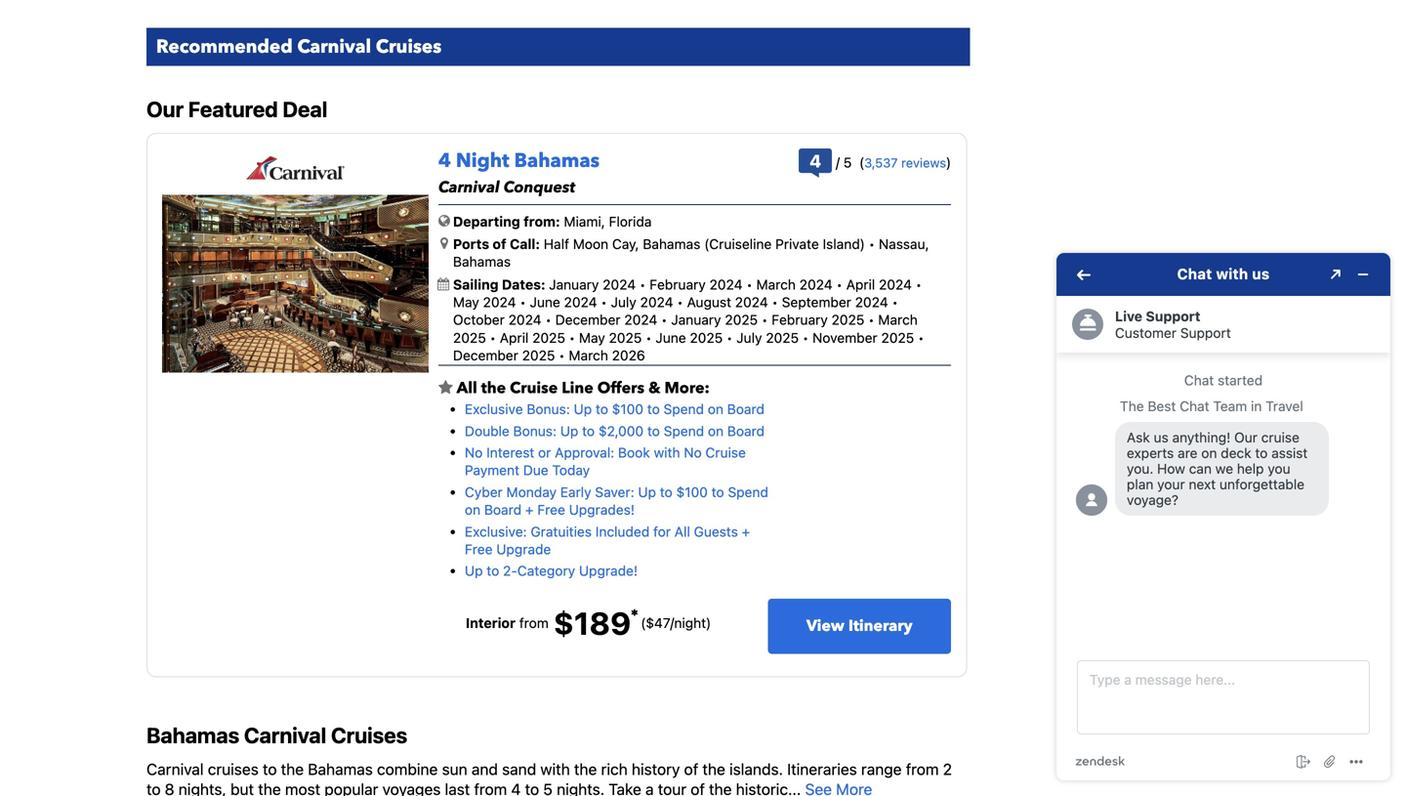 Task type: locate. For each thing, give the bounding box(es) containing it.
4 left night
[[439, 147, 451, 174]]

march up all the cruise line offers & more:
[[569, 347, 608, 363]]

+ down monday
[[525, 502, 534, 518]]

2024 down cay,
[[603, 276, 636, 292]]

0 vertical spatial cruises
[[376, 34, 442, 59]]

march 2025
[[453, 312, 918, 346]]

december
[[555, 312, 621, 328], [453, 347, 519, 363]]

4 left ( at the right top
[[810, 150, 822, 171]]

0 horizontal spatial no
[[465, 444, 483, 461]]

1 vertical spatial april
[[500, 330, 529, 346]]

2 vertical spatial on
[[465, 502, 481, 518]]

up left 2- on the left of the page
[[465, 563, 483, 579]]

to down sand
[[525, 780, 539, 796]]

0 horizontal spatial 4
[[439, 147, 451, 174]]

june down "dates:"
[[530, 294, 561, 310]]

4 down sand
[[511, 780, 521, 796]]

1 vertical spatial may
[[579, 330, 605, 346]]

the
[[481, 377, 506, 399], [281, 760, 304, 778], [574, 760, 597, 778], [703, 760, 726, 778], [258, 780, 281, 796], [709, 780, 732, 796]]

$189
[[554, 604, 631, 642]]

carnival up most
[[244, 722, 327, 748]]

0 horizontal spatial +
[[525, 502, 534, 518]]

june
[[530, 294, 561, 310], [656, 330, 686, 346]]

5 left ( at the right top
[[844, 154, 852, 170]]

last
[[445, 780, 470, 796]]

1 horizontal spatial all
[[675, 523, 690, 539]]

2 vertical spatial board
[[484, 502, 522, 518]]

1 horizontal spatial with
[[654, 444, 680, 461]]

0 horizontal spatial march
[[569, 347, 608, 363]]

upgrades!
[[569, 502, 635, 518]]

february down nassau, bahamas
[[650, 276, 706, 292]]

our
[[147, 96, 184, 121]]

up to 2-category upgrade! link
[[465, 563, 638, 579]]

calendar image
[[438, 278, 449, 290]]

night
[[456, 147, 509, 174]]

carnival down night
[[439, 177, 500, 198]]

2025
[[725, 312, 758, 328], [832, 312, 865, 328], [453, 330, 486, 346], [532, 330, 565, 346], [609, 330, 642, 346], [690, 330, 723, 346], [766, 330, 799, 346], [881, 330, 914, 346], [522, 347, 555, 363]]

cruises for bahamas carnival cruises
[[331, 722, 408, 748]]

bahamas right cay,
[[643, 236, 701, 252]]

1 vertical spatial december
[[453, 347, 519, 363]]

april down october
[[500, 330, 529, 346]]

2024
[[603, 276, 636, 292], [710, 276, 743, 292], [800, 276, 833, 292], [879, 276, 912, 292], [483, 294, 516, 310], [564, 294, 597, 310], [640, 294, 674, 310], [735, 294, 768, 310], [855, 294, 888, 310], [509, 312, 542, 328], [624, 312, 658, 328]]

half moon cay, bahamas (cruiseline private island)
[[544, 236, 865, 252]]

1 vertical spatial cruise
[[706, 444, 746, 461]]

2
[[943, 760, 952, 778]]

0 vertical spatial july
[[611, 294, 637, 310]]

1 horizontal spatial no
[[684, 444, 702, 461]]

february
[[650, 276, 706, 292], [772, 312, 828, 328]]

1 vertical spatial with
[[541, 760, 570, 778]]

0 vertical spatial +
[[525, 502, 534, 518]]

free
[[538, 502, 565, 518], [465, 541, 493, 557]]

march
[[757, 276, 796, 292], [878, 312, 918, 328], [569, 347, 608, 363]]

1 vertical spatial cruises
[[331, 722, 408, 748]]

0 vertical spatial march
[[757, 276, 796, 292]]

april inside the "january 2024 • february 2024 • march 2024 • april 2024 • may 2024 • june 2024 • july 2024 • august 2024 • september 2024 • october 2024 • december 2024 • january 2025 • february 2025"
[[847, 276, 875, 292]]

1 horizontal spatial june
[[656, 330, 686, 346]]

0 vertical spatial february
[[650, 276, 706, 292]]

up up "approval:" on the bottom left of the page
[[560, 423, 579, 439]]

from
[[519, 615, 549, 631], [906, 760, 939, 778], [474, 780, 507, 796]]

on
[[708, 401, 724, 417], [708, 423, 724, 439], [465, 502, 481, 518]]

nassau,
[[879, 236, 929, 252]]

recommended
[[156, 34, 293, 59]]

spend
[[664, 401, 704, 417], [664, 423, 704, 439], [728, 484, 769, 500]]

rich
[[601, 760, 628, 778]]

bonus: up or
[[513, 423, 557, 439]]

upgrade!
[[579, 563, 638, 579]]

1 horizontal spatial cruise
[[706, 444, 746, 461]]

cruise left line
[[510, 377, 558, 399]]

1 vertical spatial june
[[656, 330, 686, 346]]

1 horizontal spatial free
[[538, 502, 565, 518]]

1 horizontal spatial february
[[772, 312, 828, 328]]

1 no from the left
[[465, 444, 483, 461]]

star image
[[439, 380, 453, 395]]

departing
[[453, 213, 520, 229]]

ports of call:
[[453, 236, 540, 252]]

4 inside 4 night bahamas carnival conquest
[[439, 147, 451, 174]]

0 vertical spatial all
[[457, 377, 477, 399]]

no
[[465, 444, 483, 461], [684, 444, 702, 461]]

2 vertical spatial from
[[474, 780, 507, 796]]

map marker image
[[441, 236, 448, 250]]

of right tour
[[691, 780, 705, 796]]

due
[[523, 462, 549, 478]]

july
[[611, 294, 637, 310], [737, 330, 762, 346]]

0 vertical spatial april
[[847, 276, 875, 292]]

1 horizontal spatial march
[[757, 276, 796, 292]]

2 vertical spatial spend
[[728, 484, 769, 500]]

today
[[552, 462, 590, 478]]

july down the "january 2024 • february 2024 • march 2024 • april 2024 • may 2024 • june 2024 • july 2024 • august 2024 • september 2024 • october 2024 • december 2024 • january 2025 • february 2025"
[[737, 330, 762, 346]]

0 horizontal spatial 5
[[543, 780, 553, 796]]

free down the exclusive:
[[465, 541, 493, 557]]

nights,
[[179, 780, 226, 796]]

1 horizontal spatial from
[[519, 615, 549, 631]]

0 horizontal spatial april
[[500, 330, 529, 346]]

4 for 4
[[810, 150, 822, 171]]

with up nights.
[[541, 760, 570, 778]]

february down september
[[772, 312, 828, 328]]

2024 up 2026
[[624, 312, 658, 328]]

2024 right august
[[735, 294, 768, 310]]

bahamas up popular
[[308, 760, 373, 778]]

ports
[[453, 236, 489, 252]]

all right star image
[[457, 377, 477, 399]]

view itinerary
[[807, 615, 913, 637]]

up
[[574, 401, 592, 417], [560, 423, 579, 439], [638, 484, 656, 500], [465, 563, 483, 579]]

sailing
[[453, 276, 499, 292]]

historic
[[736, 780, 788, 796]]

cruise down more:
[[706, 444, 746, 461]]

$100 down offers
[[612, 401, 644, 417]]

0 horizontal spatial with
[[541, 760, 570, 778]]

1 vertical spatial spend
[[664, 423, 704, 439]]

•
[[865, 236, 879, 252], [640, 276, 646, 292], [747, 276, 753, 292], [837, 276, 843, 292], [916, 276, 922, 292], [520, 294, 526, 310], [601, 294, 607, 310], [677, 294, 684, 310], [772, 294, 778, 310], [892, 294, 898, 310], [545, 312, 552, 328], [661, 312, 668, 328], [762, 312, 768, 328], [865, 312, 878, 328], [490, 330, 496, 346], [569, 330, 575, 346], [646, 330, 652, 346], [727, 330, 733, 346], [803, 330, 809, 346], [918, 330, 924, 346], [559, 347, 565, 363]]

from down 'and'
[[474, 780, 507, 796]]

board
[[727, 401, 765, 417], [728, 423, 765, 439], [484, 502, 522, 518]]

march inside • april 2025 • may 2025 • june 2025 • july 2025 • november 2025 • december 2025 • march 2026
[[569, 347, 608, 363]]

of left call:
[[493, 236, 507, 252]]

carnival up 8
[[147, 760, 204, 778]]

recommended carnival cruises
[[156, 34, 442, 59]]

june down the "january 2024 • february 2024 • march 2024 • april 2024 • may 2024 • june 2024 • july 2024 • august 2024 • september 2024 • october 2024 • december 2024 • january 2025 • february 2025"
[[656, 330, 686, 346]]

interior
[[466, 615, 516, 631]]

combine
[[377, 760, 438, 778]]

to
[[596, 401, 608, 417], [647, 401, 660, 417], [582, 423, 595, 439], [648, 423, 660, 439], [660, 484, 673, 500], [712, 484, 724, 500], [487, 563, 499, 579], [263, 760, 277, 778], [147, 780, 161, 796], [525, 780, 539, 796]]

bonus: down line
[[527, 401, 570, 417]]

december up 2026
[[555, 312, 621, 328]]

1 vertical spatial of
[[684, 760, 699, 778]]

0 horizontal spatial may
[[453, 294, 479, 310]]

carnival cruises to the bahamas combine sun and sand with the rich history of the islands. itineraries range from 2 to 8 nights, but the most popular voyages last from 4 to 5 nights. take a tour of the historic
[[147, 760, 952, 796]]

of
[[493, 236, 507, 252], [684, 760, 699, 778], [691, 780, 705, 796]]

3,537
[[865, 155, 898, 170]]

1 vertical spatial march
[[878, 312, 918, 328]]

april down island)
[[847, 276, 875, 292]]

range
[[861, 760, 902, 778]]

0 horizontal spatial from
[[474, 780, 507, 796]]

no down double
[[465, 444, 483, 461]]

1 vertical spatial all
[[675, 523, 690, 539]]

itineraries
[[787, 760, 857, 778]]

cay,
[[612, 236, 639, 252]]

0 vertical spatial spend
[[664, 401, 704, 417]]

0 vertical spatial with
[[654, 444, 680, 461]]

december inside • april 2025 • may 2025 • june 2025 • july 2025 • november 2025 • december 2025 • march 2026
[[453, 347, 519, 363]]

0 horizontal spatial free
[[465, 541, 493, 557]]

december down october
[[453, 347, 519, 363]]

0 vertical spatial december
[[555, 312, 621, 328]]

1 horizontal spatial april
[[847, 276, 875, 292]]

interior from $189
[[466, 604, 631, 642]]

0 horizontal spatial cruise
[[510, 377, 558, 399]]

july up 2026
[[611, 294, 637, 310]]

0 vertical spatial /
[[836, 154, 840, 170]]

bahamas down ports
[[453, 254, 511, 270]]

4 night bahamas carnival conquest
[[439, 147, 600, 198]]

2 horizontal spatial 4
[[810, 150, 822, 171]]

no right book
[[684, 444, 702, 461]]

1 horizontal spatial december
[[555, 312, 621, 328]]

1 vertical spatial /
[[670, 615, 674, 631]]

to down bahamas carnival cruises
[[263, 760, 277, 778]]

1 vertical spatial +
[[742, 523, 750, 539]]

0 horizontal spatial december
[[453, 347, 519, 363]]

january down moon
[[549, 276, 599, 292]]

globe image
[[439, 214, 450, 227]]

0 vertical spatial $100
[[612, 401, 644, 417]]

0 vertical spatial board
[[727, 401, 765, 417]]

1 horizontal spatial $100
[[676, 484, 708, 500]]

with right book
[[654, 444, 680, 461]]

1 vertical spatial january
[[671, 312, 721, 328]]

all
[[457, 377, 477, 399], [675, 523, 690, 539]]

1 horizontal spatial +
[[742, 523, 750, 539]]

0 horizontal spatial january
[[549, 276, 599, 292]]

0 vertical spatial june
[[530, 294, 561, 310]]

free up 'gratuities'
[[538, 502, 565, 518]]

offers
[[598, 377, 645, 399]]

with inside exclusive bonus: up to $100 to spend on board double bonus: up to $2,000 to spend on board no interest or approval: book with no cruise payment due today cyber monday early saver: up to $100 to spend on board + free upgrades! exclusive: gratuities included for all guests + free upgrade up to 2-category upgrade!
[[654, 444, 680, 461]]

1 vertical spatial $100
[[676, 484, 708, 500]]

night)
[[674, 615, 711, 631]]

asterisk image
[[631, 608, 638, 616]]

may up all the cruise line offers & more:
[[579, 330, 605, 346]]

with
[[654, 444, 680, 461], [541, 760, 570, 778]]

march up september
[[757, 276, 796, 292]]

+ right guests
[[742, 523, 750, 539]]

+
[[525, 502, 534, 518], [742, 523, 750, 539]]

all right for
[[675, 523, 690, 539]]

1 vertical spatial july
[[737, 330, 762, 346]]

0 horizontal spatial july
[[611, 294, 637, 310]]

0 vertical spatial 5
[[844, 154, 852, 170]]

carnival inside 4 night bahamas carnival conquest
[[439, 177, 500, 198]]

1 vertical spatial 5
[[543, 780, 553, 796]]

$100
[[612, 401, 644, 417], [676, 484, 708, 500]]

0 vertical spatial may
[[453, 294, 479, 310]]

cruises
[[376, 34, 442, 59], [331, 722, 408, 748]]

$100 up guests
[[676, 484, 708, 500]]

0 vertical spatial from
[[519, 615, 549, 631]]

5 left nights.
[[543, 780, 553, 796]]

march down nassau,
[[878, 312, 918, 328]]

1 vertical spatial february
[[772, 312, 828, 328]]

1 horizontal spatial july
[[737, 330, 762, 346]]

0 vertical spatial on
[[708, 401, 724, 417]]

/ left ( at the right top
[[836, 154, 840, 170]]

2 no from the left
[[684, 444, 702, 461]]

2 vertical spatial march
[[569, 347, 608, 363]]

2 vertical spatial of
[[691, 780, 705, 796]]

2 horizontal spatial from
[[906, 760, 939, 778]]

2025 inside the march 2025
[[453, 330, 486, 346]]

0 vertical spatial free
[[538, 502, 565, 518]]

from left the 2
[[906, 760, 939, 778]]

3,537 reviews link
[[865, 155, 946, 170]]

may
[[453, 294, 479, 310], [579, 330, 605, 346]]

to left 2- on the left of the page
[[487, 563, 499, 579]]

/ right asterisk image on the left bottom of page
[[670, 615, 674, 631]]

january down august
[[671, 312, 721, 328]]

payment
[[465, 462, 520, 478]]

1 horizontal spatial 4
[[511, 780, 521, 796]]

cruises
[[208, 760, 259, 778]]

(
[[859, 154, 865, 170]]

may down sailing
[[453, 294, 479, 310]]

most
[[285, 780, 320, 796]]

bahamas carnival cruises
[[147, 722, 408, 748]]

november
[[813, 330, 878, 346]]

2 horizontal spatial march
[[878, 312, 918, 328]]

of up tour
[[684, 760, 699, 778]]

to up book
[[648, 423, 660, 439]]

0 horizontal spatial june
[[530, 294, 561, 310]]

from right interior
[[519, 615, 549, 631]]

cyber
[[465, 484, 503, 500]]

0 horizontal spatial /
[[670, 615, 674, 631]]

2-
[[503, 563, 518, 579]]

or
[[538, 444, 551, 461]]

1 horizontal spatial may
[[579, 330, 605, 346]]

bahamas up 'conquest'
[[514, 147, 600, 174]]



Task type: describe. For each thing, give the bounding box(es) containing it.
featured
[[188, 96, 278, 121]]

5 inside carnival cruises to the bahamas combine sun and sand with the rich history of the islands. itineraries range from 2 to 8 nights, but the most popular voyages last from 4 to 5 nights. take a tour of the historic
[[543, 780, 553, 796]]

take
[[609, 780, 642, 796]]

1 horizontal spatial 5
[[844, 154, 852, 170]]

0 vertical spatial cruise
[[510, 377, 558, 399]]

popular
[[325, 780, 378, 796]]

the left "islands."
[[703, 760, 726, 778]]

half
[[544, 236, 569, 252]]

double bonus: up to $2,000 to spend on board link
[[465, 423, 765, 439]]

march inside the march 2025
[[878, 312, 918, 328]]

carnival conquest image
[[162, 195, 429, 373]]

tour
[[658, 780, 687, 796]]

carnival up "deal"
[[297, 34, 371, 59]]

islands.
[[730, 760, 783, 778]]

the up nights.
[[574, 760, 597, 778]]

interest
[[487, 444, 535, 461]]

bahamas inside carnival cruises to the bahamas combine sun and sand with the rich history of the islands. itineraries range from 2 to 8 nights, but the most popular voyages last from 4 to 5 nights. take a tour of the historic
[[308, 760, 373, 778]]

exclusive bonus: up to $100 to spend on board link
[[465, 401, 765, 417]]

category
[[518, 563, 575, 579]]

0 vertical spatial bonus:
[[527, 401, 570, 417]]

bahamas inside nassau, bahamas
[[453, 254, 511, 270]]

sun
[[442, 760, 468, 778]]

july inside • april 2025 • may 2025 • june 2025 • july 2025 • november 2025 • december 2025 • march 2026
[[737, 330, 762, 346]]

all the cruise line offers & more:
[[453, 377, 710, 399]]

march inside the "january 2024 • february 2024 • march 2024 • april 2024 • may 2024 • june 2024 • july 2024 • august 2024 • september 2024 • october 2024 • december 2024 • january 2025 • february 2025"
[[757, 276, 796, 292]]

guests
[[694, 523, 738, 539]]

• april 2025 • may 2025 • june 2025 • july 2025 • november 2025 • december 2025 • march 2026
[[453, 330, 924, 363]]

1 vertical spatial board
[[728, 423, 765, 439]]

exclusive:
[[465, 523, 527, 539]]

from:
[[524, 213, 560, 229]]

sailing dates:
[[453, 276, 549, 292]]

1 horizontal spatial /
[[836, 154, 840, 170]]

($47 / night)
[[641, 615, 711, 631]]

moon
[[573, 236, 609, 252]]

to up "approval:" on the bottom left of the page
[[582, 423, 595, 439]]

no interest or approval: book with no cruise payment due today link
[[465, 444, 746, 478]]

)
[[946, 154, 952, 170]]

the right but
[[258, 780, 281, 796]]

to up for
[[660, 484, 673, 500]]

bahamas inside 4 night bahamas carnival conquest
[[514, 147, 600, 174]]

may inside the "january 2024 • february 2024 • march 2024 • april 2024 • may 2024 • june 2024 • july 2024 • august 2024 • september 2024 • october 2024 • december 2024 • january 2025 • february 2025"
[[453, 294, 479, 310]]

early
[[560, 484, 592, 500]]

view
[[807, 615, 845, 637]]

april inside • april 2025 • may 2025 • june 2025 • july 2025 • november 2025 • december 2025 • march 2026
[[500, 330, 529, 346]]

reviews
[[902, 155, 946, 170]]

2024 down "dates:"
[[509, 312, 542, 328]]

deal
[[283, 96, 328, 121]]

2024 up august
[[710, 276, 743, 292]]

2026
[[612, 347, 645, 363]]

june inside the "january 2024 • february 2024 • march 2024 • april 2024 • may 2024 • june 2024 • july 2024 • august 2024 • september 2024 • october 2024 • december 2024 • january 2025 • february 2025"
[[530, 294, 561, 310]]

0 horizontal spatial all
[[457, 377, 477, 399]]

december inside the "january 2024 • february 2024 • march 2024 • april 2024 • may 2024 • june 2024 • july 2024 • august 2024 • september 2024 • october 2024 • december 2024 • january 2025 • february 2025"
[[555, 312, 621, 328]]

0 horizontal spatial february
[[650, 276, 706, 292]]

miami,
[[564, 213, 605, 229]]

0 horizontal spatial $100
[[612, 401, 644, 417]]

1 vertical spatial free
[[465, 541, 493, 557]]

2024 up the march 2025
[[640, 294, 674, 310]]

dates:
[[502, 276, 546, 292]]

the down "islands."
[[709, 780, 732, 796]]

carnival inside carnival cruises to the bahamas combine sun and sand with the rich history of the islands. itineraries range from 2 to 8 nights, but the most popular voyages last from 4 to 5 nights. take a tour of the historic
[[147, 760, 204, 778]]

1 vertical spatial from
[[906, 760, 939, 778]]

1 vertical spatial bonus:
[[513, 423, 557, 439]]

the up most
[[281, 760, 304, 778]]

but
[[231, 780, 254, 796]]

voyages
[[382, 780, 441, 796]]

september
[[782, 294, 852, 310]]

with inside carnival cruises to the bahamas combine sun and sand with the rich history of the islands. itineraries range from 2 to 8 nights, but the most popular voyages last from 4 to 5 nights. take a tour of the historic
[[541, 760, 570, 778]]

cruise inside exclusive bonus: up to $100 to spend on board double bonus: up to $2,000 to spend on board no interest or approval: book with no cruise payment due today cyber monday early saver: up to $100 to spend on board + free upgrades! exclusive: gratuities included for all guests + free upgrade up to 2-category upgrade!
[[706, 444, 746, 461]]

florida
[[609, 213, 652, 229]]

all inside exclusive bonus: up to $100 to spend on board double bonus: up to $2,000 to spend on board no interest or approval: book with no cruise payment due today cyber monday early saver: up to $100 to spend on board + free upgrades! exclusive: gratuities included for all guests + free upgrade up to 2-category upgrade!
[[675, 523, 690, 539]]

2024 up september
[[800, 276, 833, 292]]

0 vertical spatial of
[[493, 236, 507, 252]]

history
[[632, 760, 680, 778]]

1 vertical spatial on
[[708, 423, 724, 439]]

cyber monday early saver: up to $100 to spend on board + free upgrades! link
[[465, 484, 769, 518]]

our featured deal
[[147, 96, 328, 121]]

cruises for recommended carnival cruises
[[376, 34, 442, 59]]

8
[[165, 780, 174, 796]]

upgrade
[[497, 541, 551, 557]]

2024 up november
[[855, 294, 888, 310]]

exclusive bonus: up to $100 to spend on board double bonus: up to $2,000 to spend on board no interest or approval: book with no cruise payment due today cyber monday early saver: up to $100 to spend on board + free upgrades! exclusive: gratuities included for all guests + free upgrade up to 2-category upgrade!
[[465, 401, 769, 579]]

to up double bonus: up to $2,000 to spend on board link
[[596, 401, 608, 417]]

line
[[562, 377, 594, 399]]

from inside interior from $189
[[519, 615, 549, 631]]

the up the exclusive
[[481, 377, 506, 399]]

to left 8
[[147, 780, 161, 796]]

itinerary
[[849, 615, 913, 637]]

4 for 4 night bahamas carnival conquest
[[439, 147, 451, 174]]

nassau, bahamas
[[453, 236, 929, 270]]

&
[[649, 377, 661, 399]]

call:
[[510, 236, 540, 252]]

4 inside carnival cruises to the bahamas combine sun and sand with the rich history of the islands. itineraries range from 2 to 8 nights, but the most popular voyages last from 4 to 5 nights. take a tour of the historic
[[511, 780, 521, 796]]

may inside • april 2025 • may 2025 • june 2025 • july 2025 • november 2025 • december 2025 • march 2026
[[579, 330, 605, 346]]

for
[[653, 523, 671, 539]]

more:
[[665, 377, 710, 399]]

bahamas up cruises
[[147, 722, 240, 748]]

january 2024 • february 2024 • march 2024 • april 2024 • may 2024 • june 2024 • july 2024 • august 2024 • september 2024 • october 2024 • december 2024 • january 2025 • february 2025
[[453, 276, 922, 328]]

conquest
[[504, 177, 576, 198]]

book
[[618, 444, 650, 461]]

october
[[453, 312, 505, 328]]

exclusive: gratuities included for all guests + free upgrade link
[[465, 523, 750, 557]]

2024 down nassau,
[[879, 276, 912, 292]]

june inside • april 2025 • may 2025 • june 2025 • july 2025 • november 2025 • december 2025 • march 2026
[[656, 330, 686, 346]]

view itinerary link
[[768, 599, 952, 654]]

$2,000
[[599, 423, 644, 439]]

1 horizontal spatial january
[[671, 312, 721, 328]]

0 vertical spatial january
[[549, 276, 599, 292]]

august
[[687, 294, 732, 310]]

carnival cruise line image
[[246, 155, 345, 181]]

private
[[776, 236, 819, 252]]

2024 down moon
[[564, 294, 597, 310]]

monday
[[507, 484, 557, 500]]

departing from: miami, florida
[[453, 213, 652, 229]]

approval:
[[555, 444, 615, 461]]

a
[[646, 780, 654, 796]]

to up guests
[[712, 484, 724, 500]]

and
[[472, 760, 498, 778]]

up right saver:
[[638, 484, 656, 500]]

gratuities
[[531, 523, 592, 539]]

island)
[[823, 236, 865, 252]]

sand
[[502, 760, 536, 778]]

to down &
[[647, 401, 660, 417]]

up down all the cruise line offers & more:
[[574, 401, 592, 417]]

($47
[[641, 615, 670, 631]]

(cruiseline
[[704, 236, 772, 252]]

july inside the "january 2024 • february 2024 • march 2024 • april 2024 • may 2024 • june 2024 • july 2024 • august 2024 • september 2024 • october 2024 • december 2024 • january 2025 • february 2025"
[[611, 294, 637, 310]]

included
[[596, 523, 650, 539]]

nights.
[[557, 780, 605, 796]]

2024 down sailing dates: at the left top of page
[[483, 294, 516, 310]]



Task type: vqa. For each thing, say whether or not it's contained in the screenshot.
venue
no



